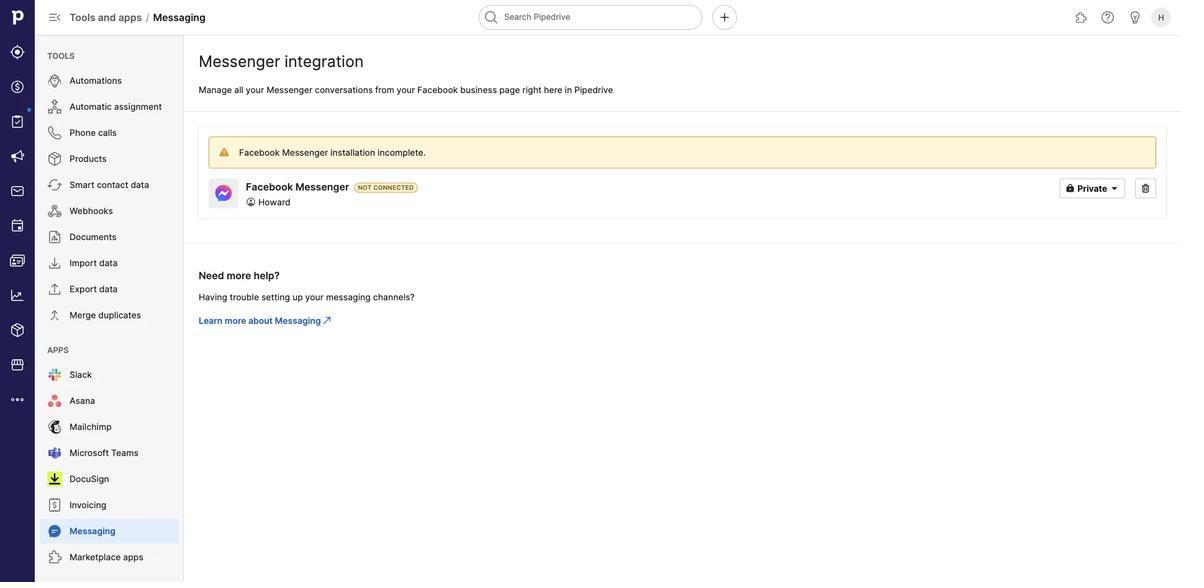 Task type: vqa. For each thing, say whether or not it's contained in the screenshot.
use inside Never Miss The Next Step With Easy-To-Use Email And Automation
no



Task type: locate. For each thing, give the bounding box(es) containing it.
color primary image
[[1107, 181, 1122, 196]]

1 vertical spatial tools
[[47, 51, 75, 61]]

uninstall image
[[1138, 184, 1153, 193]]

4 color undefined image from the top
[[47, 230, 62, 245]]

color undefined image inside export data link
[[47, 282, 62, 297]]

color secondary image
[[246, 197, 256, 207]]

business
[[460, 84, 497, 95]]

color undefined image inside products link
[[47, 152, 62, 166]]

right
[[523, 84, 542, 95]]

color undefined image left asana
[[47, 394, 62, 409]]

automations link
[[40, 68, 179, 93]]

color undefined image inside documents link
[[47, 230, 62, 245]]

0 vertical spatial facebook
[[417, 84, 458, 95]]

color undefined image inside slack link
[[47, 368, 62, 383]]

documents link
[[40, 225, 179, 250]]

data right "import"
[[99, 258, 118, 269]]

more
[[227, 270, 251, 282], [225, 316, 246, 326]]

1 vertical spatial apps
[[123, 552, 143, 563]]

2 vertical spatial facebook
[[246, 181, 293, 193]]

slack link
[[40, 363, 179, 388]]

color undefined image inside import data link
[[47, 256, 62, 271]]

import data
[[70, 258, 118, 269]]

color primary image
[[1065, 184, 1075, 193]]

home image
[[8, 8, 27, 27]]

pipedrive
[[575, 84, 613, 95]]

help?
[[254, 270, 280, 282]]

color undefined image for invoicing
[[47, 498, 62, 513]]

messaging
[[153, 11, 206, 23], [275, 316, 321, 326], [70, 526, 116, 537]]

color undefined image right deals 'image'
[[47, 73, 62, 88]]

color undefined image inside docusign link
[[47, 472, 62, 487]]

invoicing
[[70, 500, 106, 511]]

data
[[131, 180, 149, 190], [99, 258, 118, 269], [99, 284, 118, 295]]

automatic
[[70, 102, 112, 112]]

color undefined image left "import"
[[47, 256, 62, 271]]

color undefined image for webhooks
[[47, 204, 62, 219]]

manage all your messenger conversations from your facebook business page right here in pipedrive
[[199, 84, 613, 95]]

apps down messaging link
[[123, 552, 143, 563]]

merge duplicates
[[70, 310, 141, 321]]

color undefined image inside merge duplicates link
[[47, 308, 62, 323]]

1 vertical spatial facebook
[[239, 147, 280, 158]]

facebook right color warning 'image'
[[239, 147, 280, 158]]

2 vertical spatial data
[[99, 284, 118, 295]]

color undefined image inside the marketplace apps link
[[47, 550, 62, 565]]

assignment
[[114, 102, 162, 112]]

import data link
[[40, 251, 179, 276]]

messaging right /
[[153, 11, 206, 23]]

0 vertical spatial more
[[227, 270, 251, 282]]

color undefined image inside automatic assignment link
[[47, 99, 62, 114]]

tools
[[70, 11, 95, 23], [47, 51, 75, 61]]

marketplace
[[70, 552, 121, 563]]

color info image
[[322, 316, 332, 326]]

deals image
[[10, 80, 25, 94]]

tools for tools
[[47, 51, 75, 61]]

3 color undefined image from the top
[[47, 125, 62, 140]]

1 vertical spatial more
[[225, 316, 246, 326]]

up
[[292, 292, 303, 303]]

color undefined image inside smart contact data link
[[47, 178, 62, 193]]

tools and apps / messaging
[[70, 11, 206, 23]]

color undefined image left the phone
[[47, 125, 62, 140]]

0 vertical spatial messaging
[[153, 11, 206, 23]]

private button
[[1060, 179, 1125, 198]]

7 color undefined image from the top
[[47, 308, 62, 323]]

0 vertical spatial tools
[[70, 11, 95, 23]]

2 color undefined image from the top
[[47, 99, 62, 114]]

microsoft
[[70, 448, 109, 459]]

color undefined image left marketplace
[[47, 550, 62, 565]]

0 horizontal spatial your
[[246, 84, 264, 95]]

facebook
[[417, 84, 458, 95], [239, 147, 280, 158], [246, 181, 293, 193]]

1 vertical spatial messaging
[[275, 316, 321, 326]]

2 horizontal spatial your
[[397, 84, 415, 95]]

installation
[[330, 147, 375, 158]]

channels?
[[373, 292, 415, 303]]

color undefined image left the merge
[[47, 308, 62, 323]]

1 vertical spatial data
[[99, 258, 118, 269]]

messaging
[[326, 292, 371, 303]]

5 color undefined image from the top
[[47, 256, 62, 271]]

invoicing link
[[40, 493, 179, 518]]

incomplete.
[[378, 147, 426, 158]]

color undefined image left documents
[[47, 230, 62, 245]]

apps
[[118, 11, 142, 23], [123, 552, 143, 563]]

facebook up "howard"
[[246, 181, 293, 193]]

color undefined image inside automations link
[[47, 73, 62, 88]]

color undefined image inside phone calls 'link'
[[47, 125, 62, 140]]

color undefined image for documents
[[47, 230, 62, 245]]

smart contact data
[[70, 180, 149, 190]]

1 color undefined image from the top
[[47, 73, 62, 88]]

apps left /
[[118, 11, 142, 23]]

messenger up all at the top left of page
[[199, 52, 280, 71]]

facebook messenger logo image
[[209, 179, 239, 208]]

data right contact
[[131, 180, 149, 190]]

mailchimp link
[[40, 415, 179, 440]]

messaging down up on the bottom of page
[[275, 316, 321, 326]]

contacts image
[[10, 253, 25, 268]]

messenger down the messenger integration
[[267, 84, 313, 95]]

your right up on the bottom of page
[[305, 292, 324, 303]]

smart
[[70, 180, 94, 190]]

private
[[1078, 183, 1107, 194]]

quick help image
[[1101, 10, 1115, 25]]

your right all at the top left of page
[[246, 84, 264, 95]]

color undefined image inside microsoft teams link
[[47, 446, 62, 461]]

color undefined image left automatic
[[47, 99, 62, 114]]

having trouble setting up your messaging channels?
[[199, 292, 415, 303]]

color warning image
[[219, 147, 229, 157]]

color undefined image inside invoicing link
[[47, 498, 62, 513]]

messenger
[[199, 52, 280, 71], [267, 84, 313, 95], [282, 147, 328, 158], [296, 181, 349, 193]]

color undefined image for phone calls
[[47, 125, 62, 140]]

color undefined image for marketplace apps
[[47, 550, 62, 565]]

learn
[[199, 316, 223, 326]]

8 color undefined image from the top
[[47, 394, 62, 409]]

color undefined image left export
[[47, 282, 62, 297]]

color undefined image inside asana link
[[47, 394, 62, 409]]

webhooks
[[70, 206, 113, 216]]

messaging inside menu item
[[70, 526, 116, 537]]

2 horizontal spatial messaging
[[275, 316, 321, 326]]

tools left and
[[70, 11, 95, 23]]

9 color undefined image from the top
[[47, 550, 62, 565]]

manage
[[199, 84, 232, 95]]

0 vertical spatial data
[[131, 180, 149, 190]]

not
[[358, 184, 372, 192]]

more up trouble
[[227, 270, 251, 282]]

data right export
[[99, 284, 118, 295]]

color undefined image for microsoft teams
[[47, 446, 62, 461]]

learn more about messaging link
[[199, 316, 321, 326]]

color undefined image inside the mailchimp link
[[47, 420, 62, 435]]

color undefined image
[[10, 114, 25, 129], [47, 152, 62, 166], [47, 178, 62, 193], [47, 204, 62, 219], [47, 368, 62, 383], [47, 420, 62, 435], [47, 446, 62, 461], [47, 472, 62, 487], [47, 498, 62, 513], [47, 524, 62, 539]]

apps
[[47, 345, 69, 355]]

color undefined image
[[47, 73, 62, 88], [47, 99, 62, 114], [47, 125, 62, 140], [47, 230, 62, 245], [47, 256, 62, 271], [47, 282, 62, 297], [47, 308, 62, 323], [47, 394, 62, 409], [47, 550, 62, 565]]

facebook for facebook messenger installation incomplete.
[[239, 147, 280, 158]]

0 horizontal spatial messaging
[[70, 526, 116, 537]]

products image
[[10, 323, 25, 338]]

messenger integration
[[199, 52, 364, 71]]

merge
[[70, 310, 96, 321]]

color undefined image for smart contact data
[[47, 178, 62, 193]]

2 vertical spatial messaging
[[70, 526, 116, 537]]

facebook left the business
[[417, 84, 458, 95]]

messaging up marketplace
[[70, 526, 116, 537]]

integration
[[285, 52, 364, 71]]

tools down the menu toggle icon
[[47, 51, 75, 61]]

asana link
[[40, 389, 179, 414]]

h
[[1158, 12, 1164, 22]]

import
[[70, 258, 97, 269]]

export data
[[70, 284, 118, 295]]

messaging menu item
[[35, 519, 184, 544]]

color undefined image for import data
[[47, 256, 62, 271]]

more right learn at the left bottom of the page
[[225, 316, 246, 326]]

here
[[544, 84, 563, 95]]

your
[[246, 84, 264, 95], [397, 84, 415, 95], [305, 292, 324, 303]]

color undefined image inside webhooks link
[[47, 204, 62, 219]]

color undefined image inside messaging link
[[47, 524, 62, 539]]

menu
[[0, 0, 35, 583], [35, 35, 184, 583]]

activities image
[[10, 219, 25, 234]]

1 horizontal spatial messaging
[[153, 11, 206, 23]]

smart contact data link
[[40, 173, 179, 198]]

/
[[146, 11, 149, 23]]

your right 'from'
[[397, 84, 415, 95]]

6 color undefined image from the top
[[47, 282, 62, 297]]

learn more about messaging
[[199, 316, 321, 326]]



Task type: describe. For each thing, give the bounding box(es) containing it.
mailchimp
[[70, 422, 112, 433]]

more for help?
[[227, 270, 251, 282]]

export data link
[[40, 277, 179, 302]]

asana
[[70, 396, 95, 407]]

phone calls link
[[40, 120, 179, 145]]

facebook messenger installation incomplete.
[[239, 147, 426, 158]]

sales assistant image
[[1128, 10, 1143, 25]]

merge duplicates link
[[40, 303, 179, 328]]

menu toggle image
[[47, 10, 62, 25]]

color undefined image for merge duplicates
[[47, 308, 62, 323]]

marketplace apps link
[[40, 545, 179, 570]]

messenger up facebook messenger
[[282, 147, 328, 158]]

Search Pipedrive field
[[479, 5, 702, 30]]

leads image
[[10, 45, 25, 60]]

products link
[[40, 147, 179, 171]]

export
[[70, 284, 97, 295]]

having
[[199, 292, 227, 303]]

tools for tools and apps / messaging
[[70, 11, 95, 23]]

in
[[565, 84, 572, 95]]

messaging link
[[40, 519, 179, 544]]

calls
[[98, 128, 117, 138]]

documents
[[70, 232, 117, 243]]

trouble
[[230, 292, 259, 303]]

automatic assignment
[[70, 102, 162, 112]]

more for about
[[225, 316, 246, 326]]

page
[[499, 84, 520, 95]]

campaigns image
[[10, 149, 25, 164]]

not connected
[[358, 184, 414, 192]]

microsoft teams link
[[40, 441, 179, 466]]

automatic assignment link
[[40, 94, 179, 119]]

color undefined image for slack
[[47, 368, 62, 383]]

quick add image
[[717, 10, 732, 25]]

facebook messenger
[[246, 181, 349, 193]]

facebook for facebook messenger
[[246, 181, 293, 193]]

color undefined image for asana
[[47, 394, 62, 409]]

insights image
[[10, 288, 25, 303]]

contact
[[97, 180, 128, 190]]

setting
[[261, 292, 290, 303]]

color undefined image for docusign
[[47, 472, 62, 487]]

phone
[[70, 128, 96, 138]]

products
[[70, 154, 107, 164]]

1 horizontal spatial your
[[305, 292, 324, 303]]

about
[[248, 316, 273, 326]]

need more help?
[[199, 270, 280, 282]]

color undefined image for mailchimp
[[47, 420, 62, 435]]

duplicates
[[98, 310, 141, 321]]

sales inbox image
[[10, 184, 25, 199]]

h button
[[1149, 5, 1174, 30]]

all
[[234, 84, 243, 95]]

webhooks link
[[40, 199, 179, 224]]

conversations
[[315, 84, 373, 95]]

0 vertical spatial apps
[[118, 11, 142, 23]]

need
[[199, 270, 224, 282]]

messenger down the facebook messenger installation incomplete.
[[296, 181, 349, 193]]

color undefined image for export data
[[47, 282, 62, 297]]

data for export data
[[99, 284, 118, 295]]

data for import data
[[99, 258, 118, 269]]

color undefined image for automations
[[47, 73, 62, 88]]

marketplace image
[[10, 358, 25, 373]]

teams
[[111, 448, 138, 459]]

docusign link
[[40, 467, 179, 492]]

connected
[[373, 184, 414, 192]]

automations
[[70, 75, 122, 86]]

menu containing automations
[[35, 35, 184, 583]]

color undefined image for products
[[47, 152, 62, 166]]

color undefined image for messaging
[[47, 524, 62, 539]]

and
[[98, 11, 116, 23]]

marketplace apps
[[70, 552, 143, 563]]

howard
[[258, 197, 290, 207]]

docusign
[[70, 474, 109, 485]]

more image
[[10, 393, 25, 407]]

from
[[375, 84, 394, 95]]

slack
[[70, 370, 92, 380]]

phone calls
[[70, 128, 117, 138]]

color undefined image for automatic assignment
[[47, 99, 62, 114]]

microsoft teams
[[70, 448, 138, 459]]



